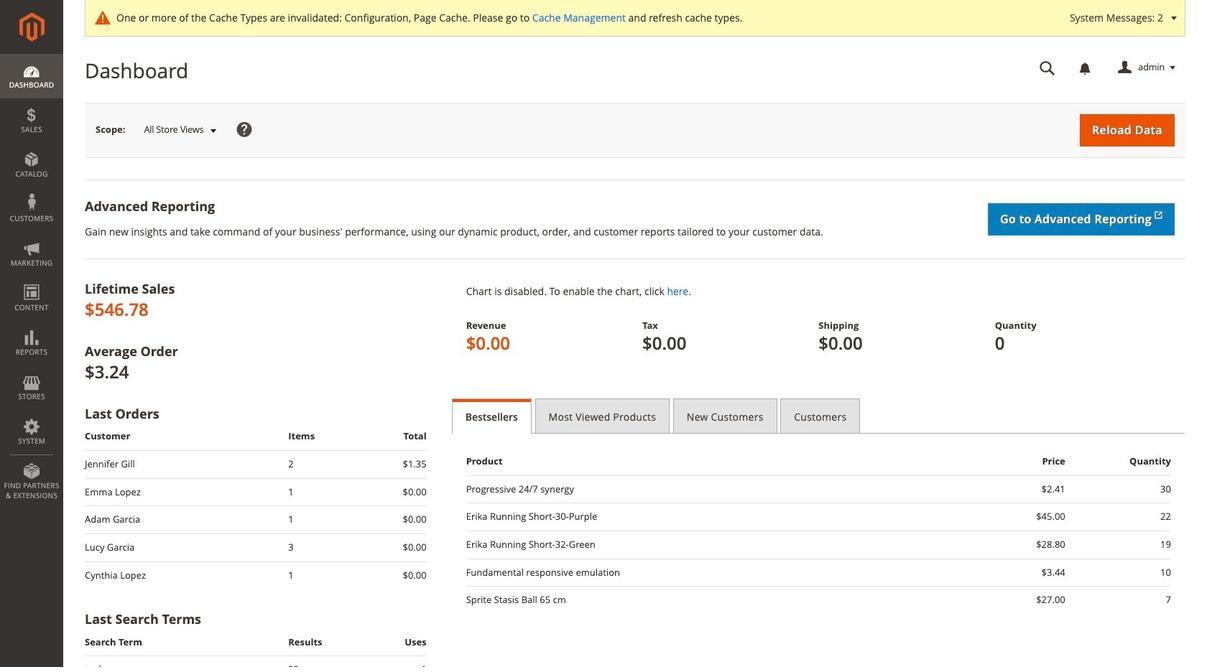 Task type: locate. For each thing, give the bounding box(es) containing it.
tab list
[[452, 399, 1186, 434]]

None text field
[[1030, 55, 1066, 81]]

magento admin panel image
[[19, 12, 44, 42]]

menu bar
[[0, 54, 63, 508]]



